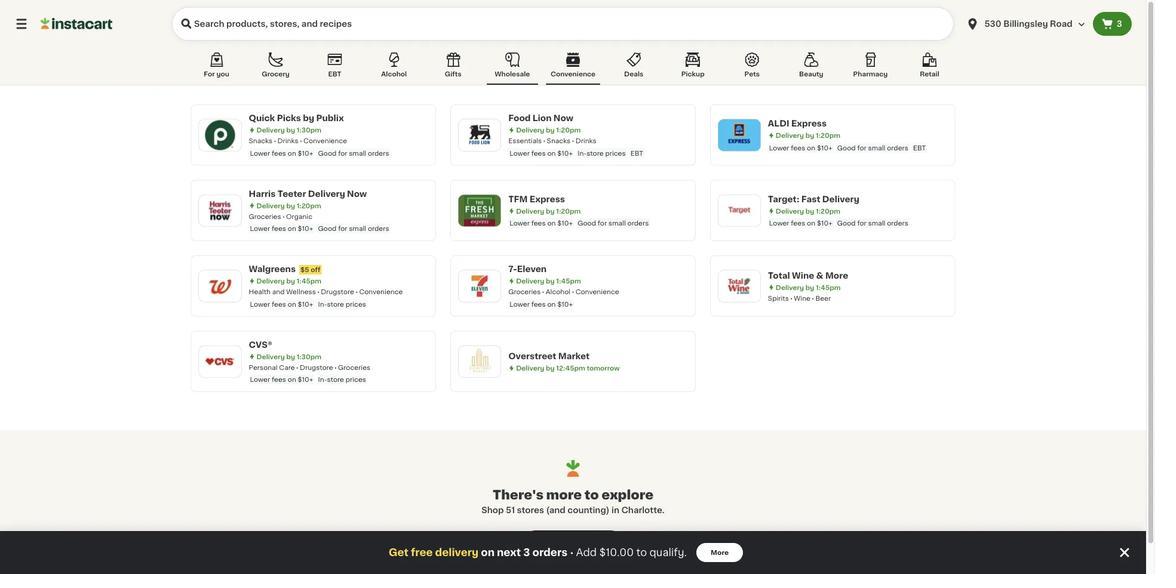 Task type: describe. For each thing, give the bounding box(es) containing it.
stores inside there's more to explore shop 51 stores (and counting) in charlotte.
[[517, 506, 544, 515]]

prices inside health and wellness drugstore convenience lower fees on $10+ in-store prices
[[346, 301, 366, 308]]

quick picks by publix
[[249, 114, 344, 122]]

overstreet market logo image
[[464, 346, 495, 377]]

fees inside 'personal care drugstore groceries lower fees on $10+ in-store prices'
[[272, 377, 286, 383]]

eleven
[[517, 265, 547, 274]]

in
[[612, 506, 619, 515]]

wholesale button
[[487, 50, 538, 85]]

by for target:
[[806, 208, 814, 214]]

by up "care"
[[286, 354, 295, 360]]

to inside treatment tracker modal dialog
[[636, 548, 647, 558]]

treatment tracker modal dialog
[[0, 532, 1146, 575]]

off
[[311, 267, 320, 273]]

7-eleven logo image
[[464, 271, 495, 302]]

overstreet
[[508, 352, 556, 361]]

by for harris
[[286, 202, 295, 209]]

fees inside "essentials snacks drinks lower fees on $10+ in-store prices ebt"
[[531, 150, 546, 156]]

publix
[[316, 114, 344, 122]]

drugstore inside 'personal care drugstore groceries lower fees on $10+ in-store prices'
[[300, 364, 333, 371]]

for you
[[204, 71, 229, 77]]

delivery for 7-eleven
[[516, 278, 544, 285]]

quick
[[249, 114, 275, 122]]

charlotte.
[[621, 506, 665, 515]]

delivery for cvs®
[[257, 354, 285, 360]]

&
[[816, 271, 824, 280]]

in- inside health and wellness drugstore convenience lower fees on $10+ in-store prices
[[318, 301, 327, 308]]

picks
[[277, 114, 301, 122]]

more inside "button"
[[711, 550, 729, 556]]

1:20pm for target: fast delivery
[[816, 208, 840, 214]]

wholesale
[[495, 71, 530, 77]]

530 billingsley road
[[985, 20, 1073, 28]]

wellness
[[286, 289, 316, 295]]

1:20pm for aldi express
[[816, 132, 840, 139]]

by for food
[[546, 127, 555, 134]]

pickup button
[[667, 50, 719, 85]]

stores inside button
[[577, 539, 605, 547]]

aldi express logo image
[[724, 120, 755, 151]]

market
[[558, 352, 590, 361]]

snacks drinks convenience lower fees on $10+ good for small orders
[[249, 138, 389, 156]]

overstreet market
[[508, 352, 590, 361]]

deals
[[624, 71, 644, 77]]

2 530 billingsley road button from the left
[[966, 7, 1086, 41]]

convenience button
[[546, 50, 600, 85]]

in- inside 'personal care drugstore groceries lower fees on $10+ in-store prices'
[[318, 377, 327, 383]]

$5
[[300, 267, 309, 273]]

$10+ inside 'personal care drugstore groceries lower fees on $10+ in-store prices'
[[298, 377, 313, 383]]

and
[[272, 289, 285, 295]]

on down "fast"
[[807, 220, 815, 227]]

by for overstreet
[[546, 365, 555, 372]]

delivery for harris teeter delivery now
[[257, 202, 285, 209]]

more button
[[697, 544, 743, 563]]

0 horizontal spatial 1:45pm
[[297, 278, 321, 285]]

good inside snacks drinks convenience lower fees on $10+ good for small orders
[[318, 150, 336, 156]]

care
[[279, 364, 295, 371]]

walgreens logo image
[[205, 271, 236, 302]]

store inside "essentials snacks drinks lower fees on $10+ in-store prices ebt"
[[587, 150, 604, 156]]

counting)
[[568, 506, 610, 515]]

1:20pm for harris teeter delivery now
[[297, 202, 321, 209]]

delivery for aldi express
[[776, 132, 804, 139]]

essentials snacks drinks lower fees on $10+ in-store prices ebt
[[508, 138, 643, 156]]

pharmacy button
[[845, 50, 896, 85]]

alcohol inside button
[[381, 71, 407, 77]]

delivery for overstreet market
[[516, 365, 544, 372]]

shop
[[482, 506, 504, 515]]

on inside groceries alcohol convenience lower fees on $10+
[[547, 301, 556, 308]]

Search field
[[172, 7, 954, 41]]

delivery up the groceries organic lower fees on $10+ good for small orders
[[308, 190, 345, 198]]

1:20pm for food lion now
[[556, 127, 581, 134]]

51
[[506, 506, 515, 515]]

total
[[768, 271, 790, 280]]

store inside 'personal care drugstore groceries lower fees on $10+ in-store prices'
[[327, 377, 344, 383]]

wine for total
[[792, 271, 814, 280]]

essentials
[[508, 138, 542, 144]]

3 inside treatment tracker modal dialog
[[523, 548, 530, 558]]

drinks inside snacks drinks convenience lower fees on $10+ good for small orders
[[278, 138, 298, 144]]

walgreens
[[249, 265, 296, 274]]

0 horizontal spatial now
[[347, 190, 367, 198]]

$10+ inside health and wellness drugstore convenience lower fees on $10+ in-store prices
[[298, 301, 313, 308]]

gifts
[[445, 71, 462, 77]]

orders inside treatment tracker modal dialog
[[532, 548, 568, 558]]

by for quick
[[286, 127, 295, 134]]

$10+ inside snacks drinks convenience lower fees on $10+ good for small orders
[[298, 150, 313, 156]]

view all stores
[[541, 539, 605, 547]]

health
[[249, 289, 271, 295]]

in- inside "essentials snacks drinks lower fees on $10+ in-store prices ebt"
[[578, 150, 587, 156]]

good inside the groceries organic lower fees on $10+ good for small orders
[[318, 225, 336, 232]]

lower inside snacks drinks convenience lower fees on $10+ good for small orders
[[250, 150, 270, 156]]

1:45pm for total wine & more
[[816, 284, 841, 291]]

prices inside "essentials snacks drinks lower fees on $10+ in-store prices ebt"
[[605, 150, 626, 156]]

lower fees on $10+ good for small orders ebt
[[769, 145, 926, 151]]

convenience inside groceries alcohol convenience lower fees on $10+
[[576, 289, 619, 295]]

harris teeter delivery now
[[249, 190, 367, 198]]

7-
[[508, 265, 517, 274]]

harris
[[249, 190, 276, 198]]

more
[[546, 489, 582, 501]]

by for 7-
[[546, 278, 555, 285]]

for you button
[[191, 50, 242, 85]]

deals button
[[608, 50, 660, 85]]

convenience inside convenience button
[[551, 71, 596, 77]]

target:
[[768, 195, 800, 203]]

lower inside health and wellness drugstore convenience lower fees on $10+ in-store prices
[[250, 301, 270, 308]]

total wine & more
[[768, 271, 848, 280]]

3 button
[[1093, 12, 1132, 36]]

free
[[411, 548, 433, 558]]

tfm express logo image
[[464, 195, 495, 226]]

snacks inside "essentials snacks drinks lower fees on $10+ in-store prices ebt"
[[547, 138, 571, 144]]

pickup
[[681, 71, 705, 77]]

lower down tfm
[[510, 220, 530, 227]]

get
[[389, 548, 409, 558]]

on inside health and wellness drugstore convenience lower fees on $10+ in-store prices
[[288, 301, 296, 308]]

$10.00
[[599, 548, 634, 558]]

1:30pm for cvs®
[[297, 354, 321, 360]]

1 horizontal spatial more
[[825, 271, 848, 280]]

for
[[204, 71, 215, 77]]

delivery down walgreens
[[257, 278, 285, 285]]

$10+ inside groceries alcohol convenience lower fees on $10+
[[557, 301, 573, 308]]

walgreens $5 off
[[249, 265, 320, 274]]

there's more to explore shop 51 stores (and counting) in charlotte.
[[482, 489, 665, 515]]

lower down aldi
[[769, 145, 789, 151]]

spirits
[[768, 295, 789, 301]]

view
[[541, 539, 563, 547]]

delivery
[[435, 548, 479, 558]]

by down walgreens $5 off
[[286, 278, 295, 285]]



Task type: vqa. For each thing, say whether or not it's contained in the screenshot.
Often
no



Task type: locate. For each thing, give the bounding box(es) containing it.
12:45pm
[[556, 365, 585, 372]]

delivery down aldi express at the top right of page
[[776, 132, 804, 139]]

1 530 billingsley road button from the left
[[958, 7, 1093, 41]]

3 right next
[[523, 548, 530, 558]]

orders inside snacks drinks convenience lower fees on $10+ good for small orders
[[368, 150, 389, 156]]

orders
[[887, 145, 909, 151], [368, 150, 389, 156], [628, 220, 649, 227], [887, 220, 909, 227], [368, 225, 389, 232], [532, 548, 568, 558]]

0 horizontal spatial lower fees on $10+ good for small orders
[[510, 220, 649, 227]]

530 billingsley road button
[[958, 7, 1093, 41], [966, 7, 1086, 41]]

by for aldi
[[806, 132, 814, 139]]

gifts button
[[428, 50, 479, 85]]

wine left "&" at the right top
[[792, 271, 814, 280]]

personal
[[249, 364, 277, 371]]

orders inside the groceries organic lower fees on $10+ good for small orders
[[368, 225, 389, 232]]

fees down aldi express at the top right of page
[[791, 145, 805, 151]]

on inside 'personal care drugstore groceries lower fees on $10+ in-store prices'
[[288, 377, 296, 383]]

2 horizontal spatial 1:45pm
[[816, 284, 841, 291]]

lower down 7-
[[510, 301, 530, 308]]

tfm
[[508, 195, 528, 203]]

by down total wine & more
[[806, 284, 814, 291]]

delivery by 1:30pm for quick picks by publix
[[257, 127, 321, 134]]

1 horizontal spatial to
[[636, 548, 647, 558]]

delivery down overstreet
[[516, 365, 544, 372]]

retail
[[920, 71, 939, 77]]

1 horizontal spatial drinks
[[576, 138, 597, 144]]

ebt inside "essentials snacks drinks lower fees on $10+ in-store prices ebt"
[[631, 150, 643, 156]]

1 vertical spatial stores
[[577, 539, 605, 547]]

wine for spirits
[[794, 295, 811, 301]]

express for tfm express
[[530, 195, 565, 203]]

delivery
[[257, 127, 285, 134], [516, 127, 544, 134], [776, 132, 804, 139], [308, 190, 345, 198], [822, 195, 859, 203], [257, 202, 285, 209], [516, 208, 544, 214], [776, 208, 804, 214], [257, 278, 285, 285], [516, 278, 544, 285], [776, 284, 804, 291], [257, 354, 285, 360], [516, 365, 544, 372]]

health and wellness drugstore convenience lower fees on $10+ in-store prices
[[249, 289, 403, 308]]

2 horizontal spatial delivery by 1:45pm
[[776, 284, 841, 291]]

1 vertical spatial alcohol
[[546, 289, 571, 295]]

1:20pm up lower fees on $10+ good for small orders ebt
[[816, 132, 840, 139]]

to right $10.00
[[636, 548, 647, 558]]

delivery by 1:20pm down teeter
[[257, 202, 321, 209]]

delivery by 1:30pm down picks
[[257, 127, 321, 134]]

delivery up essentials
[[516, 127, 544, 134]]

convenience inside health and wellness drugstore convenience lower fees on $10+ in-store prices
[[359, 289, 403, 295]]

2 snacks from the left
[[547, 138, 571, 144]]

1:20pm down harris teeter delivery now
[[297, 202, 321, 209]]

snacks inside snacks drinks convenience lower fees on $10+ good for small orders
[[249, 138, 273, 144]]

tfm express
[[508, 195, 565, 203]]

1:45pm
[[297, 278, 321, 285], [556, 278, 581, 285], [816, 284, 841, 291]]

grocery button
[[250, 50, 301, 85]]

more right "&" at the right top
[[825, 271, 848, 280]]

3
[[1117, 20, 1122, 28], [523, 548, 530, 558]]

delivery by 1:20pm for target:
[[776, 208, 840, 214]]

on
[[807, 145, 815, 151], [288, 150, 296, 156], [547, 150, 556, 156], [547, 220, 556, 227], [807, 220, 815, 227], [288, 225, 296, 232], [288, 301, 296, 308], [547, 301, 556, 308], [288, 377, 296, 383], [481, 548, 495, 558]]

1:20pm up "essentials snacks drinks lower fees on $10+ in-store prices ebt"
[[556, 127, 581, 134]]

1:45pm down "$5"
[[297, 278, 321, 285]]

lower inside "essentials snacks drinks lower fees on $10+ in-store prices ebt"
[[510, 150, 530, 156]]

view all stores button
[[524, 531, 623, 555]]

wine
[[792, 271, 814, 280], [794, 295, 811, 301]]

on down organic
[[288, 225, 296, 232]]

delivery by 1:30pm up "care"
[[257, 354, 321, 360]]

2 vertical spatial groceries
[[338, 364, 370, 371]]

1 lower fees on $10+ good for small orders from the left
[[510, 220, 649, 227]]

ebt button
[[309, 50, 361, 85]]

•
[[570, 548, 574, 558]]

lower inside groceries alcohol convenience lower fees on $10+
[[510, 301, 530, 308]]

groceries inside 'personal care drugstore groceries lower fees on $10+ in-store prices'
[[338, 364, 370, 371]]

by for tfm
[[546, 208, 555, 214]]

0 horizontal spatial drinks
[[278, 138, 298, 144]]

alcohol down eleven in the top of the page
[[546, 289, 571, 295]]

1 vertical spatial store
[[327, 301, 344, 308]]

now
[[554, 114, 573, 122], [347, 190, 367, 198]]

lower down personal
[[250, 377, 270, 383]]

3 inside button
[[1117, 20, 1122, 28]]

fees
[[791, 145, 805, 151], [272, 150, 286, 156], [531, 150, 546, 156], [531, 220, 546, 227], [791, 220, 805, 227], [272, 225, 286, 232], [272, 301, 286, 308], [531, 301, 546, 308], [272, 377, 286, 383]]

0 vertical spatial wine
[[792, 271, 814, 280]]

on down "care"
[[288, 377, 296, 383]]

aldi
[[768, 119, 789, 128]]

0 vertical spatial 3
[[1117, 20, 1122, 28]]

snacks down lion
[[547, 138, 571, 144]]

delivery by 1:20pm for aldi
[[776, 132, 840, 139]]

delivery for tfm express
[[516, 208, 544, 214]]

drinks inside "essentials snacks drinks lower fees on $10+ in-store prices ebt"
[[576, 138, 597, 144]]

explore
[[602, 489, 654, 501]]

0 vertical spatial more
[[825, 271, 848, 280]]

to
[[585, 489, 599, 501], [636, 548, 647, 558]]

good
[[837, 145, 856, 151], [318, 150, 336, 156], [578, 220, 596, 227], [837, 220, 856, 227], [318, 225, 336, 232]]

on inside snacks drinks convenience lower fees on $10+ good for small orders
[[288, 150, 296, 156]]

store
[[587, 150, 604, 156], [327, 301, 344, 308], [327, 377, 344, 383]]

0 vertical spatial express
[[791, 119, 827, 128]]

lower down quick
[[250, 150, 270, 156]]

on down picks
[[288, 150, 296, 156]]

1 horizontal spatial delivery by 1:45pm
[[516, 278, 581, 285]]

delivery by 1:45pm down walgreens $5 off
[[257, 278, 321, 285]]

0 horizontal spatial more
[[711, 550, 729, 556]]

you
[[216, 71, 229, 77]]

get free delivery on next 3 orders • add $10.00 to qualify.
[[389, 548, 687, 558]]

small inside the groceries organic lower fees on $10+ good for small orders
[[349, 225, 366, 232]]

groceries
[[249, 213, 281, 220], [508, 289, 541, 295], [338, 364, 370, 371]]

on left next
[[481, 548, 495, 558]]

total wine & more logo image
[[724, 271, 755, 302]]

on down lion
[[547, 150, 556, 156]]

delivery for total wine & more
[[776, 284, 804, 291]]

there's
[[493, 489, 544, 501]]

1 drinks from the left
[[278, 138, 298, 144]]

2 drinks from the left
[[576, 138, 597, 144]]

1 horizontal spatial lower fees on $10+ good for small orders
[[769, 220, 909, 227]]

by down aldi express at the top right of page
[[806, 132, 814, 139]]

2 vertical spatial prices
[[346, 377, 366, 383]]

small
[[868, 145, 886, 151], [349, 150, 366, 156], [609, 220, 626, 227], [868, 220, 886, 227], [349, 225, 366, 232]]

delivery by 1:45pm for 7-eleven
[[516, 278, 581, 285]]

fees inside health and wellness drugstore convenience lower fees on $10+ in-store prices
[[272, 301, 286, 308]]

lower fees on $10+ good for small orders for express
[[510, 220, 649, 227]]

now right lion
[[554, 114, 573, 122]]

1:20pm for tfm express
[[556, 208, 581, 214]]

delivery by 12:45pm tomorrow
[[516, 365, 620, 372]]

1 vertical spatial delivery by 1:30pm
[[257, 354, 321, 360]]

lower down target:
[[769, 220, 789, 227]]

1 snacks from the left
[[249, 138, 273, 144]]

next
[[497, 548, 521, 558]]

0 vertical spatial to
[[585, 489, 599, 501]]

cvs® logo image
[[205, 346, 236, 377]]

quick picks by publix logo image
[[205, 120, 236, 151]]

0 vertical spatial store
[[587, 150, 604, 156]]

target: fast delivery logo image
[[724, 195, 755, 226]]

delivery right "fast"
[[822, 195, 859, 203]]

0 horizontal spatial snacks
[[249, 138, 273, 144]]

lower
[[769, 145, 789, 151], [250, 150, 270, 156], [510, 150, 530, 156], [510, 220, 530, 227], [769, 220, 789, 227], [250, 225, 270, 232], [250, 301, 270, 308], [510, 301, 530, 308], [250, 377, 270, 383]]

food
[[508, 114, 531, 122]]

add
[[576, 548, 597, 558]]

$10+ inside "essentials snacks drinks lower fees on $10+ in-store prices ebt"
[[557, 150, 573, 156]]

more
[[825, 271, 848, 280], [711, 550, 729, 556]]

0 horizontal spatial to
[[585, 489, 599, 501]]

alcohol inside groceries alcohol convenience lower fees on $10+
[[546, 289, 571, 295]]

by for total
[[806, 284, 814, 291]]

1 horizontal spatial snacks
[[547, 138, 571, 144]]

lower inside the groceries organic lower fees on $10+ good for small orders
[[250, 225, 270, 232]]

drinks
[[278, 138, 298, 144], [576, 138, 597, 144]]

organic
[[286, 213, 312, 220]]

on inside "essentials snacks drinks lower fees on $10+ in-store prices ebt"
[[547, 150, 556, 156]]

qualify.
[[650, 548, 687, 558]]

2 delivery by 1:30pm from the top
[[257, 354, 321, 360]]

wine left the beer
[[794, 295, 811, 301]]

billingsley
[[1004, 20, 1048, 28]]

lower inside 'personal care drugstore groceries lower fees on $10+ in-store prices'
[[250, 377, 270, 383]]

on inside the groceries organic lower fees on $10+ good for small orders
[[288, 225, 296, 232]]

lower fees on $10+ good for small orders down target: fast delivery
[[769, 220, 909, 227]]

express right aldi
[[791, 119, 827, 128]]

1 vertical spatial express
[[530, 195, 565, 203]]

delivery by 1:30pm
[[257, 127, 321, 134], [257, 354, 321, 360]]

stores down there's
[[517, 506, 544, 515]]

groceries for 7-
[[508, 289, 541, 295]]

spirits wine beer
[[768, 295, 831, 301]]

delivery by 1:20pm for food
[[516, 127, 581, 134]]

delivery up personal
[[257, 354, 285, 360]]

1 vertical spatial 1:30pm
[[297, 354, 321, 360]]

fees down teeter
[[272, 225, 286, 232]]

fees down tfm express
[[531, 220, 546, 227]]

lower down the harris
[[250, 225, 270, 232]]

alcohol button
[[368, 50, 420, 85]]

delivery by 1:20pm for harris
[[257, 202, 321, 209]]

alcohol left gifts
[[381, 71, 407, 77]]

0 vertical spatial prices
[[605, 150, 626, 156]]

grocery
[[262, 71, 290, 77]]

on up overstreet market
[[547, 301, 556, 308]]

delivery up spirits wine beer
[[776, 284, 804, 291]]

fees inside groceries alcohol convenience lower fees on $10+
[[531, 301, 546, 308]]

1 vertical spatial drugstore
[[300, 364, 333, 371]]

0 vertical spatial delivery by 1:30pm
[[257, 127, 321, 134]]

0 horizontal spatial stores
[[517, 506, 544, 515]]

0 vertical spatial now
[[554, 114, 573, 122]]

1:20pm down target: fast delivery
[[816, 208, 840, 214]]

1 horizontal spatial groceries
[[338, 364, 370, 371]]

delivery by 1:30pm for cvs®
[[257, 354, 321, 360]]

road
[[1050, 20, 1073, 28]]

0 horizontal spatial alcohol
[[381, 71, 407, 77]]

1 vertical spatial to
[[636, 548, 647, 558]]

1 vertical spatial 3
[[523, 548, 530, 558]]

target: fast delivery
[[768, 195, 859, 203]]

2 vertical spatial store
[[327, 377, 344, 383]]

delivery down quick
[[257, 127, 285, 134]]

pets button
[[727, 50, 778, 85]]

fees down eleven in the top of the page
[[531, 301, 546, 308]]

tomorrow
[[587, 365, 620, 372]]

1 1:30pm from the top
[[297, 127, 321, 134]]

by up groceries alcohol convenience lower fees on $10+
[[546, 278, 555, 285]]

on inside treatment tracker modal dialog
[[481, 548, 495, 558]]

convenience
[[551, 71, 596, 77], [303, 138, 347, 144], [359, 289, 403, 295], [576, 289, 619, 295]]

1 horizontal spatial 3
[[1117, 20, 1122, 28]]

prices inside 'personal care drugstore groceries lower fees on $10+ in-store prices'
[[346, 377, 366, 383]]

1:45pm up the beer
[[816, 284, 841, 291]]

1:30pm up 'personal care drugstore groceries lower fees on $10+ in-store prices'
[[297, 354, 321, 360]]

delivery by 1:20pm down tfm express
[[516, 208, 581, 214]]

drugstore right "wellness"
[[321, 289, 354, 295]]

1:45pm up groceries alcohol convenience lower fees on $10+
[[556, 278, 581, 285]]

groceries inside groceries alcohol convenience lower fees on $10+
[[508, 289, 541, 295]]

delivery down eleven in the top of the page
[[516, 278, 544, 285]]

aldi express
[[768, 119, 827, 128]]

delivery by 1:20pm for tfm
[[516, 208, 581, 214]]

convenience inside snacks drinks convenience lower fees on $10+ good for small orders
[[303, 138, 347, 144]]

instacart image
[[41, 17, 112, 31]]

0 vertical spatial groceries
[[249, 213, 281, 220]]

1:30pm down quick picks by publix
[[297, 127, 321, 134]]

1 vertical spatial wine
[[794, 295, 811, 301]]

lower down essentials
[[510, 150, 530, 156]]

2 vertical spatial in-
[[318, 377, 327, 383]]

pharmacy
[[853, 71, 888, 77]]

harris teeter delivery now logo image
[[205, 195, 236, 226]]

ebt inside "button"
[[328, 71, 341, 77]]

pets
[[745, 71, 760, 77]]

lower fees on $10+ good for small orders for fast
[[769, 220, 909, 227]]

530
[[985, 20, 1002, 28]]

on down "wellness"
[[288, 301, 296, 308]]

1 vertical spatial groceries
[[508, 289, 541, 295]]

snacks
[[249, 138, 273, 144], [547, 138, 571, 144]]

by down teeter
[[286, 202, 295, 209]]

express for aldi express
[[791, 119, 827, 128]]

(and
[[546, 506, 566, 515]]

view all stores link
[[524, 531, 623, 555]]

delivery by 1:45pm down total wine & more
[[776, 284, 841, 291]]

$10+ inside the groceries organic lower fees on $10+ good for small orders
[[298, 225, 313, 232]]

2 horizontal spatial groceries
[[508, 289, 541, 295]]

1 horizontal spatial 1:45pm
[[556, 278, 581, 285]]

1 vertical spatial prices
[[346, 301, 366, 308]]

drugstore inside health and wellness drugstore convenience lower fees on $10+ in-store prices
[[321, 289, 354, 295]]

lower down health
[[250, 301, 270, 308]]

fast
[[801, 195, 820, 203]]

delivery down target:
[[776, 208, 804, 214]]

beauty button
[[786, 50, 837, 85]]

0 vertical spatial in-
[[578, 150, 587, 156]]

fees down and
[[272, 301, 286, 308]]

fees down "fast"
[[791, 220, 805, 227]]

cvs®
[[249, 341, 272, 349]]

for inside snacks drinks convenience lower fees on $10+ good for small orders
[[338, 150, 347, 156]]

delivery down tfm express
[[516, 208, 544, 214]]

1:30pm for quick picks by publix
[[297, 127, 321, 134]]

stores up add
[[577, 539, 605, 547]]

beauty
[[799, 71, 824, 77]]

2 1:30pm from the top
[[297, 354, 321, 360]]

teeter
[[278, 190, 306, 198]]

groceries for harris
[[249, 213, 281, 220]]

delivery by 1:45pm
[[257, 278, 321, 285], [516, 278, 581, 285], [776, 284, 841, 291]]

0 vertical spatial drugstore
[[321, 289, 354, 295]]

on down aldi express at the top right of page
[[807, 145, 815, 151]]

3 right the road
[[1117, 20, 1122, 28]]

0 horizontal spatial groceries
[[249, 213, 281, 220]]

now up the groceries organic lower fees on $10+ good for small orders
[[347, 190, 367, 198]]

to up "counting)"
[[585, 489, 599, 501]]

1 vertical spatial in-
[[318, 301, 327, 308]]

for inside the groceries organic lower fees on $10+ good for small orders
[[338, 225, 347, 232]]

delivery for food lion now
[[516, 127, 544, 134]]

delivery for quick picks by publix
[[257, 127, 285, 134]]

0 vertical spatial alcohol
[[381, 71, 407, 77]]

groceries alcohol convenience lower fees on $10+
[[508, 289, 619, 308]]

delivery down the harris
[[257, 202, 285, 209]]

by down overstreet market
[[546, 365, 555, 372]]

food lion now
[[508, 114, 573, 122]]

0 horizontal spatial express
[[530, 195, 565, 203]]

1 horizontal spatial stores
[[577, 539, 605, 547]]

2 lower fees on $10+ good for small orders from the left
[[769, 220, 909, 227]]

retail button
[[904, 50, 955, 85]]

7-eleven
[[508, 265, 547, 274]]

by right picks
[[303, 114, 314, 122]]

express right tfm
[[530, 195, 565, 203]]

delivery for target: fast delivery
[[776, 208, 804, 214]]

1 delivery by 1:30pm from the top
[[257, 127, 321, 134]]

delivery by 1:45pm for total wine & more
[[776, 284, 841, 291]]

snacks down quick
[[249, 138, 273, 144]]

1 horizontal spatial alcohol
[[546, 289, 571, 295]]

by down "fast"
[[806, 208, 814, 214]]

1 vertical spatial now
[[347, 190, 367, 198]]

$10+
[[817, 145, 833, 151], [298, 150, 313, 156], [557, 150, 573, 156], [557, 220, 573, 227], [817, 220, 833, 227], [298, 225, 313, 232], [298, 301, 313, 308], [557, 301, 573, 308], [298, 377, 313, 383]]

1 horizontal spatial now
[[554, 114, 573, 122]]

small inside snacks drinks convenience lower fees on $10+ good for small orders
[[349, 150, 366, 156]]

delivery by 1:20pm down "fast"
[[776, 208, 840, 214]]

None search field
[[172, 7, 954, 41]]

2 horizontal spatial ebt
[[913, 145, 926, 151]]

to inside there's more to explore shop 51 stores (and counting) in charlotte.
[[585, 489, 599, 501]]

1 horizontal spatial express
[[791, 119, 827, 128]]

on down tfm express
[[547, 220, 556, 227]]

all
[[565, 539, 575, 547]]

0 vertical spatial 1:30pm
[[297, 127, 321, 134]]

shop categories tab list
[[191, 50, 955, 85]]

0 horizontal spatial 3
[[523, 548, 530, 558]]

0 horizontal spatial ebt
[[328, 71, 341, 77]]

beer
[[816, 295, 831, 301]]

by down lion
[[546, 127, 555, 134]]

by down tfm express
[[546, 208, 555, 214]]

drugstore right "care"
[[300, 364, 333, 371]]

fees down picks
[[272, 150, 286, 156]]

groceries organic lower fees on $10+ good for small orders
[[249, 213, 389, 232]]

delivery by 1:20pm down lion
[[516, 127, 581, 134]]

delivery by 1:20pm down aldi express at the top right of page
[[776, 132, 840, 139]]

fees inside snacks drinks convenience lower fees on $10+ good for small orders
[[272, 150, 286, 156]]

0 horizontal spatial delivery by 1:45pm
[[257, 278, 321, 285]]

personal care drugstore groceries lower fees on $10+ in-store prices
[[249, 364, 370, 383]]

more right qualify.
[[711, 550, 729, 556]]

0 vertical spatial stores
[[517, 506, 544, 515]]

delivery by 1:45pm down eleven in the top of the page
[[516, 278, 581, 285]]

by down picks
[[286, 127, 295, 134]]

1 horizontal spatial ebt
[[631, 150, 643, 156]]

fees down "care"
[[272, 377, 286, 383]]

alcohol
[[381, 71, 407, 77], [546, 289, 571, 295]]

store inside health and wellness drugstore convenience lower fees on $10+ in-store prices
[[327, 301, 344, 308]]

lower fees on $10+ good for small orders down tfm express
[[510, 220, 649, 227]]

1:20pm down tfm express
[[556, 208, 581, 214]]

1:45pm for 7-eleven
[[556, 278, 581, 285]]

food lion now logo image
[[464, 120, 495, 151]]

1 vertical spatial more
[[711, 550, 729, 556]]

groceries inside the groceries organic lower fees on $10+ good for small orders
[[249, 213, 281, 220]]

fees down essentials
[[531, 150, 546, 156]]

fees inside the groceries organic lower fees on $10+ good for small orders
[[272, 225, 286, 232]]



